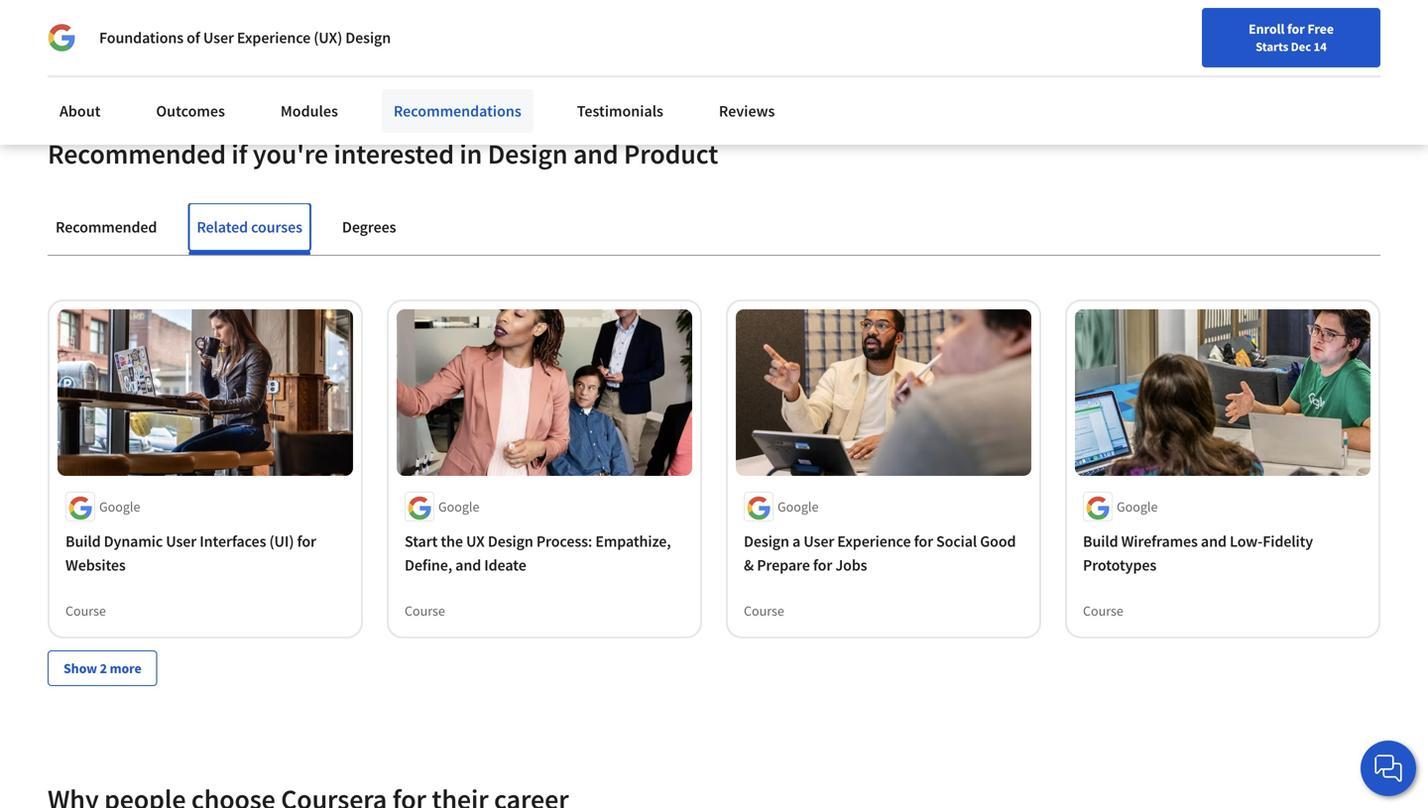 Task type: locate. For each thing, give the bounding box(es) containing it.
google up a
[[778, 498, 819, 516]]

define,
[[405, 556, 453, 575]]

1 horizontal spatial build
[[1084, 532, 1119, 552]]

2 google from the left
[[439, 498, 480, 516]]

user
[[203, 28, 234, 48], [166, 532, 197, 552], [804, 532, 835, 552]]

more
[[110, 660, 142, 678]]

0 vertical spatial experience
[[237, 28, 311, 48]]

1 google from the left
[[99, 498, 140, 516]]

1 horizontal spatial and
[[574, 137, 619, 171]]

google up wireframes
[[1117, 498, 1158, 516]]

build wireframes and low-fidelity prototypes link
[[1084, 530, 1363, 577]]

user right of
[[203, 28, 234, 48]]

course down prototypes
[[1084, 602, 1124, 620]]

1 vertical spatial recommended
[[56, 218, 157, 237]]

1 course from the left
[[65, 602, 106, 620]]

and down the testimonials link
[[574, 137, 619, 171]]

recommended
[[48, 137, 226, 171], [56, 218, 157, 237]]

course down websites
[[65, 602, 106, 620]]

the
[[441, 532, 463, 552]]

1 build from the left
[[65, 532, 101, 552]]

for left jobs
[[814, 556, 833, 575]]

None search field
[[283, 12, 610, 52]]

build up websites
[[65, 532, 101, 552]]

user for a
[[804, 532, 835, 552]]

1 vertical spatial experience
[[838, 532, 911, 552]]

experience up jobs
[[838, 532, 911, 552]]

for inside build dynamic user interfaces (ui) for websites
[[297, 532, 316, 552]]

good
[[981, 532, 1017, 552]]

start the ux design process: empathize, define, and ideate link
[[405, 530, 685, 577]]

start the ux design process: empathize, define, and ideate
[[405, 532, 671, 575]]

related
[[197, 218, 248, 237]]

related courses
[[197, 218, 303, 237]]

user right dynamic
[[166, 532, 197, 552]]

google
[[99, 498, 140, 516], [439, 498, 480, 516], [778, 498, 819, 516], [1117, 498, 1158, 516]]

process:
[[537, 532, 593, 552]]

design inside design a user experience for social good & prepare for jobs
[[744, 532, 790, 552]]

3 course from the left
[[744, 602, 785, 620]]

chat with us image
[[1373, 753, 1405, 785]]

google up the
[[439, 498, 480, 516]]

recommendation tabs tab list
[[48, 204, 1381, 255]]

build up prototypes
[[1084, 532, 1119, 552]]

design
[[346, 28, 391, 48], [488, 137, 568, 171], [488, 532, 534, 552], [744, 532, 790, 552]]

product
[[624, 137, 719, 171]]

for right (ui)
[[297, 532, 316, 552]]

reviews
[[719, 101, 775, 121]]

1 horizontal spatial user
[[203, 28, 234, 48]]

2
[[100, 660, 107, 678]]

0 vertical spatial recommended
[[48, 137, 226, 171]]

design up prepare
[[744, 532, 790, 552]]

experience inside design a user experience for social good & prepare for jobs
[[838, 532, 911, 552]]

user inside build dynamic user interfaces (ui) for websites
[[166, 532, 197, 552]]

experience
[[237, 28, 311, 48], [838, 532, 911, 552]]

degrees button
[[334, 204, 404, 251]]

0 horizontal spatial and
[[456, 556, 481, 575]]

modules
[[281, 101, 338, 121]]

and down the ux
[[456, 556, 481, 575]]

and
[[574, 137, 619, 171], [1202, 532, 1227, 552], [456, 556, 481, 575]]

design right "(ux)"
[[346, 28, 391, 48]]

foundations of user experience (ux) design
[[99, 28, 391, 48]]

a
[[793, 532, 801, 552]]

ideate
[[484, 556, 527, 575]]

if
[[232, 137, 247, 171]]

design up ideate
[[488, 532, 534, 552]]

build for build dynamic user interfaces (ui) for websites
[[65, 532, 101, 552]]

4 google from the left
[[1117, 498, 1158, 516]]

enroll
[[1249, 20, 1285, 38]]

user inside design a user experience for social good & prepare for jobs
[[804, 532, 835, 552]]

you're
[[253, 137, 328, 171]]

experience left "(ux)"
[[237, 28, 311, 48]]

recommended inside button
[[56, 218, 157, 237]]

0 horizontal spatial build
[[65, 532, 101, 552]]

0 horizontal spatial experience
[[237, 28, 311, 48]]

2 course from the left
[[405, 602, 445, 620]]

recommended for recommended if you're interested in design and product
[[48, 137, 226, 171]]

course down the define,
[[405, 602, 445, 620]]

1 vertical spatial and
[[1202, 532, 1227, 552]]

low-
[[1230, 532, 1263, 552]]

&
[[744, 556, 754, 575]]

user right a
[[804, 532, 835, 552]]

dec
[[1292, 39, 1312, 55]]

2 vertical spatial and
[[456, 556, 481, 575]]

build wireframes and low-fidelity prototypes
[[1084, 532, 1314, 575]]

starts
[[1256, 39, 1289, 55]]

menu item
[[1071, 20, 1198, 84]]

for left social
[[915, 532, 934, 552]]

course for design a user experience for social good & prepare for jobs
[[744, 602, 785, 620]]

enroll for free starts dec 14
[[1249, 20, 1335, 55]]

degrees
[[342, 218, 396, 237]]

build
[[65, 532, 101, 552], [1084, 532, 1119, 552]]

google for wireframes
[[1117, 498, 1158, 516]]

course for start the ux design process: empathize, define, and ideate
[[405, 602, 445, 620]]

course
[[65, 602, 106, 620], [405, 602, 445, 620], [744, 602, 785, 620], [1084, 602, 1124, 620]]

4 course from the left
[[1084, 602, 1124, 620]]

for up 'dec'
[[1288, 20, 1306, 38]]

0 horizontal spatial user
[[166, 532, 197, 552]]

2 build from the left
[[1084, 532, 1119, 552]]

google up dynamic
[[99, 498, 140, 516]]

recommendations link
[[382, 89, 534, 133]]

2 horizontal spatial user
[[804, 532, 835, 552]]

show 2 more button
[[48, 651, 157, 687]]

2 horizontal spatial and
[[1202, 532, 1227, 552]]

1 horizontal spatial experience
[[838, 532, 911, 552]]

3 google from the left
[[778, 498, 819, 516]]

and left low-
[[1202, 532, 1227, 552]]

course down &
[[744, 602, 785, 620]]

build inside build dynamic user interfaces (ui) for websites
[[65, 532, 101, 552]]

build inside build wireframes and low-fidelity prototypes
[[1084, 532, 1119, 552]]

for
[[1288, 20, 1306, 38], [297, 532, 316, 552], [915, 532, 934, 552], [814, 556, 833, 575]]



Task type: vqa. For each thing, say whether or not it's contained in the screenshot.
the left Build
yes



Task type: describe. For each thing, give the bounding box(es) containing it.
google for dynamic
[[99, 498, 140, 516]]

for inside the enroll for free starts dec 14
[[1288, 20, 1306, 38]]

fidelity
[[1263, 532, 1314, 552]]

google for the
[[439, 498, 480, 516]]

collection element
[[36, 256, 1393, 718]]

coursera image
[[24, 16, 150, 48]]

wireframes
[[1122, 532, 1199, 552]]

ux
[[466, 532, 485, 552]]

course for build dynamic user interfaces (ui) for websites
[[65, 602, 106, 620]]

0 vertical spatial and
[[574, 137, 619, 171]]

outcomes link
[[144, 89, 237, 133]]

testimonials
[[577, 101, 664, 121]]

show
[[64, 660, 97, 678]]

recommended if you're interested in design and product
[[48, 137, 719, 171]]

about link
[[48, 89, 113, 133]]

foundations
[[99, 28, 184, 48]]

reviews link
[[707, 89, 787, 133]]

design a user experience for social good & prepare for jobs link
[[744, 530, 1024, 577]]

show 2 more
[[64, 660, 142, 678]]

related courses button
[[189, 204, 311, 251]]

build for build wireframes and low-fidelity prototypes
[[1084, 532, 1119, 552]]

modules link
[[269, 89, 350, 133]]

experience for for
[[838, 532, 911, 552]]

prepare
[[757, 556, 811, 575]]

testimonials link
[[565, 89, 676, 133]]

design inside start the ux design process: empathize, define, and ideate
[[488, 532, 534, 552]]

recommendations
[[394, 101, 522, 121]]

build dynamic user interfaces (ui) for websites link
[[65, 530, 345, 577]]

social
[[937, 532, 978, 552]]

in
[[460, 137, 482, 171]]

courses
[[251, 218, 303, 237]]

build dynamic user interfaces (ui) for websites
[[65, 532, 316, 575]]

prototypes
[[1084, 556, 1157, 575]]

outcomes
[[156, 101, 225, 121]]

interested
[[334, 137, 454, 171]]

user for dynamic
[[166, 532, 197, 552]]

design a user experience for social good & prepare for jobs
[[744, 532, 1017, 575]]

(ui)
[[269, 532, 294, 552]]

14
[[1314, 39, 1328, 55]]

about
[[60, 101, 101, 121]]

recommended for recommended
[[56, 218, 157, 237]]

google image
[[48, 24, 75, 52]]

recommended button
[[48, 204, 165, 251]]

of
[[187, 28, 200, 48]]

dynamic
[[104, 532, 163, 552]]

user for of
[[203, 28, 234, 48]]

experience for (ux)
[[237, 28, 311, 48]]

empathize,
[[596, 532, 671, 552]]

websites
[[65, 556, 126, 575]]

free
[[1308, 20, 1335, 38]]

interfaces
[[200, 532, 266, 552]]

google for a
[[778, 498, 819, 516]]

and inside start the ux design process: empathize, define, and ideate
[[456, 556, 481, 575]]

(ux)
[[314, 28, 343, 48]]

design right in
[[488, 137, 568, 171]]

and inside build wireframes and low-fidelity prototypes
[[1202, 532, 1227, 552]]

start
[[405, 532, 438, 552]]

jobs
[[836, 556, 868, 575]]

course for build wireframes and low-fidelity prototypes
[[1084, 602, 1124, 620]]



